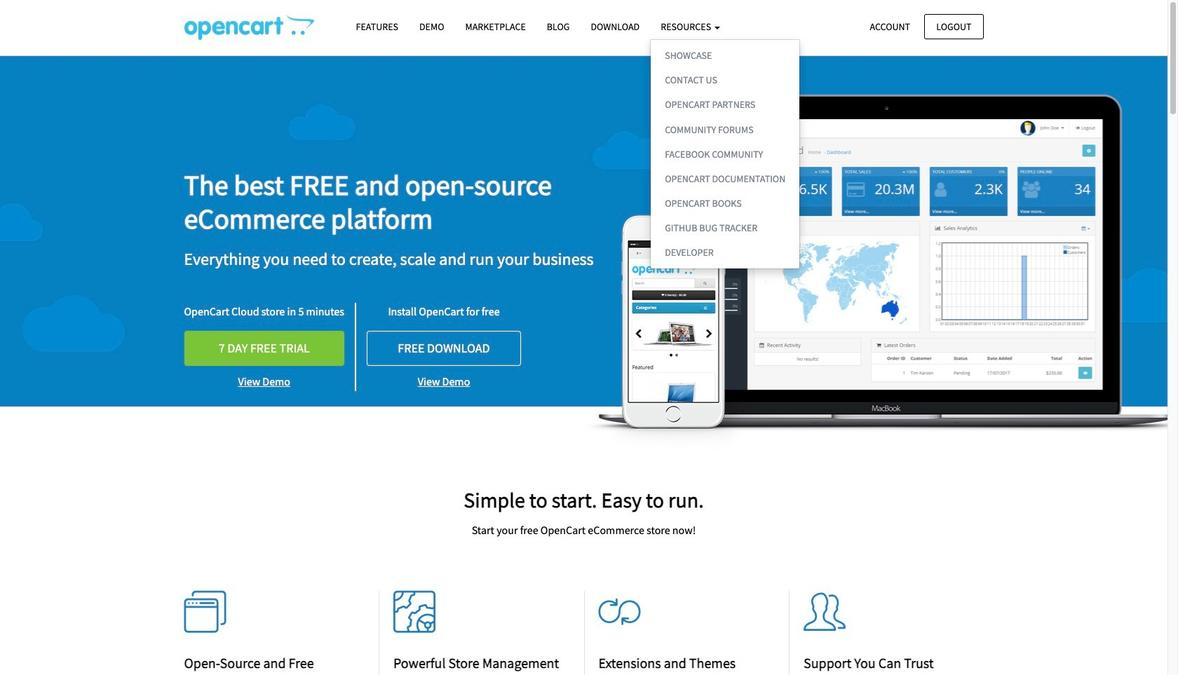 Task type: describe. For each thing, give the bounding box(es) containing it.
opencart - open source shopping cart solution image
[[184, 15, 314, 40]]



Task type: vqa. For each thing, say whether or not it's contained in the screenshot.
OpenCart - Open Source Shopping Cart Solution Image
yes



